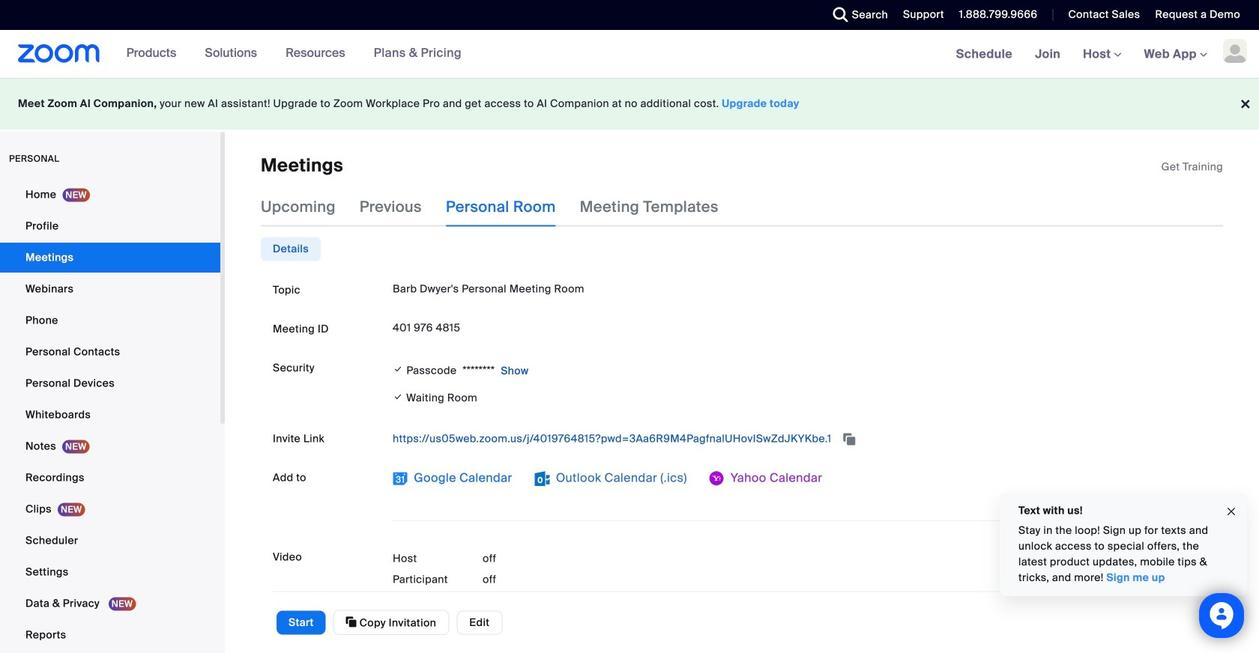 Task type: vqa. For each thing, say whether or not it's contained in the screenshot.
meetings navigation
yes



Task type: locate. For each thing, give the bounding box(es) containing it.
banner
[[0, 30, 1259, 79]]

close image
[[1226, 504, 1238, 521]]

tab list
[[261, 237, 321, 261]]

add to yahoo calendar image
[[710, 471, 725, 486]]

tab
[[261, 237, 321, 261]]

personal menu menu
[[0, 180, 220, 652]]

application
[[1162, 160, 1223, 175]]

footer
[[0, 78, 1259, 130]]



Task type: describe. For each thing, give the bounding box(es) containing it.
meetings navigation
[[945, 30, 1259, 79]]

zoom logo image
[[18, 44, 100, 63]]

add to google calendar image
[[393, 471, 408, 486]]

add to outlook calendar (.ics) image
[[535, 471, 550, 486]]

copy url image
[[842, 435, 857, 445]]

checked image
[[393, 362, 404, 377]]

tabs of meeting tab list
[[261, 188, 743, 227]]

checked image
[[393, 389, 404, 405]]

copy image
[[346, 616, 357, 629]]

profile picture image
[[1223, 39, 1247, 63]]

product information navigation
[[100, 30, 473, 78]]



